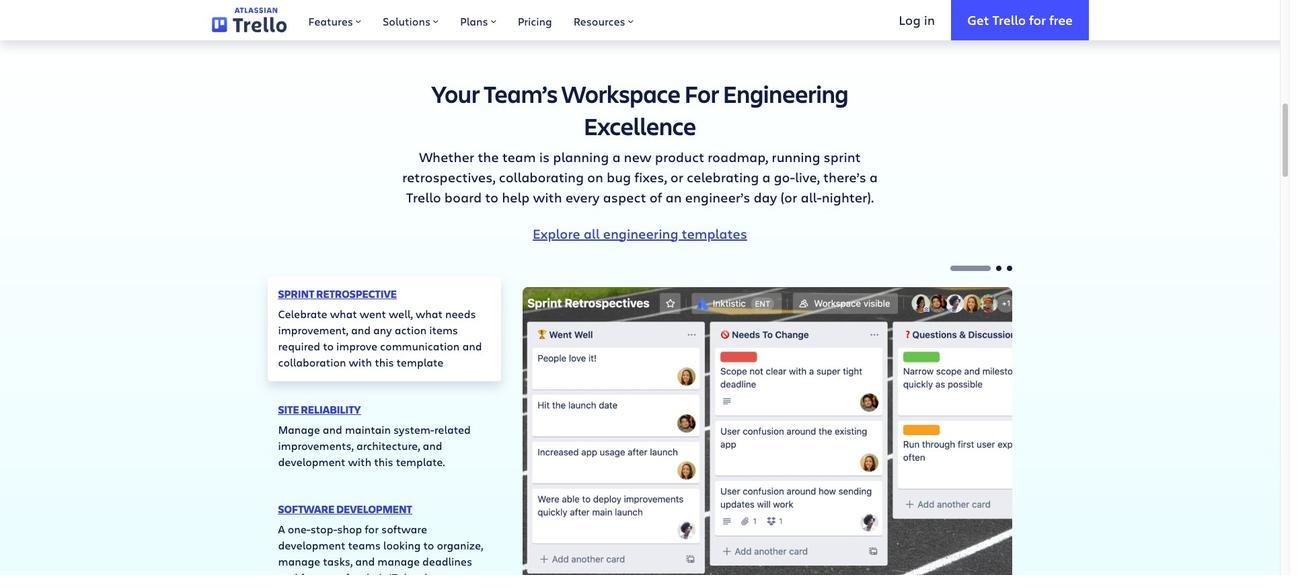 Task type: vqa. For each thing, say whether or not it's contained in the screenshot.
Get Trello for free
yes



Task type: locate. For each thing, give the bounding box(es) containing it.
and left features
[[278, 570, 298, 575]]

1 horizontal spatial to
[[424, 538, 434, 552]]

site reliability manage and maintain system-related improvements, architecture, and development with this template.
[[278, 402, 471, 469]]

for up "teams"
[[365, 522, 379, 536]]

for down the tasks,
[[346, 570, 360, 575]]

0 vertical spatial for
[[1030, 11, 1047, 28]]

site
[[278, 402, 299, 417]]

plans
[[460, 14, 488, 28]]

all-
[[801, 188, 822, 206]]

1 vertical spatial development
[[278, 538, 346, 552]]

your
[[432, 77, 480, 109]]

and
[[351, 323, 371, 337], [463, 339, 482, 353], [323, 422, 343, 436], [423, 439, 443, 453], [356, 554, 375, 568], [278, 570, 298, 575]]

0 horizontal spatial what
[[330, 307, 357, 321]]

0 horizontal spatial to
[[323, 339, 334, 353]]

maintain
[[345, 422, 391, 436]]

0 horizontal spatial a
[[613, 148, 621, 166]]

1 horizontal spatial what
[[416, 307, 443, 321]]

a left go- on the top right of page
[[763, 168, 771, 186]]

what down sprint retrospective link on the left of page
[[330, 307, 357, 321]]

0 vertical spatial trello
[[993, 11, 1027, 28]]

sprint retrospective celebrate what went well, what needs improvement, and any action items required to improve communication and collaboration with this template
[[278, 286, 482, 369]]

it
[[389, 570, 398, 575]]

the
[[478, 148, 499, 166]]

0 horizontal spatial manage
[[278, 554, 321, 568]]

sprint retrospective link
[[278, 286, 397, 301]]

get
[[968, 11, 990, 28]]

shop
[[337, 522, 362, 536]]

2 vertical spatial to
[[424, 538, 434, 552]]

in
[[925, 11, 936, 28]]

this down improve
[[375, 355, 394, 369]]

explore
[[533, 224, 581, 243]]

with down collaborating
[[533, 188, 562, 206]]

2 what from the left
[[416, 307, 443, 321]]

product
[[655, 148, 705, 166]]

manage up features
[[278, 554, 321, 568]]

get trello for free link
[[952, 0, 1090, 40]]

template.
[[396, 455, 445, 469]]

team
[[503, 148, 536, 166]]

log in
[[899, 11, 936, 28]]

there's
[[824, 168, 867, 186]]

features button
[[298, 0, 372, 40]]

what up items
[[416, 307, 443, 321]]

of
[[650, 188, 663, 206]]

atlassian trello image
[[212, 8, 287, 33]]

this down architecture,
[[374, 455, 393, 469]]

sprint
[[278, 286, 315, 301]]

manage
[[278, 554, 321, 568], [378, 554, 420, 568]]

with down architecture,
[[348, 455, 372, 469]]

trello
[[993, 11, 1027, 28], [406, 188, 441, 206]]

manage up the it
[[378, 554, 420, 568]]

1 development from the top
[[278, 455, 346, 469]]

on
[[588, 168, 604, 186]]

2 horizontal spatial to
[[485, 188, 499, 206]]

and up template.
[[423, 439, 443, 453]]

0 vertical spatial this
[[375, 355, 394, 369]]

1 horizontal spatial manage
[[378, 554, 420, 568]]

a up bug
[[613, 148, 621, 166]]

2 horizontal spatial for
[[1030, 11, 1047, 28]]

for left free
[[1030, 11, 1047, 28]]

a right the there's
[[870, 168, 878, 186]]

0 vertical spatial development
[[278, 455, 346, 469]]

2 vertical spatial with
[[348, 455, 372, 469]]

trello inside your team's workspace for engineering excellence whether the team is planning a new product roadmap, running sprint retrospectives, collaborating on bug fixes, or celebrating a go-live, there's a trello board to help with every aspect of an engineer's day (or all-nighter).
[[406, 188, 441, 206]]

looking
[[384, 538, 421, 552]]

this inside site reliability manage and maintain system-related improvements, architecture, and development with this template.
[[374, 455, 393, 469]]

2 development from the top
[[278, 538, 346, 552]]

development
[[278, 455, 346, 469], [278, 538, 346, 552]]

for
[[1030, 11, 1047, 28], [365, 522, 379, 536], [346, 570, 360, 575]]

day
[[754, 188, 778, 206]]

tasks,
[[323, 554, 353, 568]]

templates
[[682, 224, 748, 243]]

to
[[485, 188, 499, 206], [323, 339, 334, 353], [424, 538, 434, 552]]

with inside your team's workspace for engineering excellence whether the team is planning a new product roadmap, running sprint retrospectives, collaborating on bug fixes, or celebrating a go-live, there's a trello board to help with every aspect of an engineer's day (or all-nighter).
[[533, 188, 562, 206]]

to down improvement,
[[323, 339, 334, 353]]

what
[[330, 307, 357, 321], [416, 307, 443, 321]]

1 vertical spatial this
[[374, 455, 393, 469]]

1 vertical spatial trello
[[406, 188, 441, 206]]

0 vertical spatial to
[[485, 188, 499, 206]]

aspect
[[603, 188, 647, 206]]

this
[[375, 355, 394, 369], [374, 455, 393, 469]]

engineering
[[603, 224, 679, 243]]

software development link
[[278, 502, 412, 517]]

to up 'deadlines'
[[424, 538, 434, 552]]

go-
[[774, 168, 796, 186]]

trello right get
[[993, 11, 1027, 28]]

improve
[[337, 339, 378, 353]]

a
[[613, 148, 621, 166], [763, 168, 771, 186], [870, 168, 878, 186]]

to left help
[[485, 188, 499, 206]]

1 vertical spatial to
[[323, 339, 334, 353]]

whether
[[419, 148, 475, 166]]

fixes,
[[635, 168, 667, 186]]

their
[[362, 570, 386, 575]]

pricing link
[[507, 0, 563, 40]]

resources
[[574, 14, 626, 28]]

development down stop-
[[278, 538, 346, 552]]

log in link
[[883, 0, 952, 40]]

all
[[584, 224, 600, 243]]

1 vertical spatial with
[[349, 355, 372, 369]]

site reliability link
[[278, 402, 361, 417]]

1 horizontal spatial for
[[365, 522, 379, 536]]

development down improvements,
[[278, 455, 346, 469]]

with down improve
[[349, 355, 372, 369]]

nighter).
[[822, 188, 874, 206]]

and down "reliability"
[[323, 422, 343, 436]]

0 horizontal spatial for
[[346, 570, 360, 575]]

0 vertical spatial with
[[533, 188, 562, 206]]

help
[[502, 188, 530, 206]]

0 horizontal spatial trello
[[406, 188, 441, 206]]

trello down retrospectives,
[[406, 188, 441, 206]]



Task type: describe. For each thing, give the bounding box(es) containing it.
software
[[278, 502, 335, 517]]

or
[[671, 168, 684, 186]]

deadlines
[[423, 554, 473, 568]]

reliability
[[301, 402, 361, 417]]

and up the "their" at bottom
[[356, 554, 375, 568]]

pricing
[[518, 14, 552, 28]]

every
[[566, 188, 600, 206]]

architecture,
[[357, 439, 420, 453]]

explore all engineering templates
[[533, 224, 748, 243]]

system-
[[394, 422, 435, 436]]

board
[[445, 188, 482, 206]]

your team's workspace for engineering excellence whether the team is planning a new product roadmap, running sprint retrospectives, collaborating on bug fixes, or celebrating a go-live, there's a trello board to help with every aspect of an engineer's day (or all-nighter).
[[402, 77, 878, 206]]

features
[[301, 570, 343, 575]]

roadmap,
[[708, 148, 769, 166]]

development inside software development a one-stop-shop for software development teams looking to organize, manage tasks, and manage deadlines and features for their it developm
[[278, 538, 346, 552]]

well,
[[389, 307, 413, 321]]

to inside software development a one-stop-shop for software development teams looking to organize, manage tasks, and manage deadlines and features for their it developm
[[424, 538, 434, 552]]

collaboration
[[278, 355, 346, 369]]

development
[[336, 502, 412, 517]]

development inside site reliability manage and maintain system-related improvements, architecture, and development with this template.
[[278, 455, 346, 469]]

software
[[382, 522, 427, 536]]

stop-
[[311, 522, 337, 536]]

free
[[1050, 11, 1074, 28]]

running
[[772, 148, 821, 166]]

improvement,
[[278, 323, 349, 337]]

and down needs
[[463, 339, 482, 353]]

engineer's
[[686, 188, 751, 206]]

to inside your team's workspace for engineering excellence whether the team is planning a new product roadmap, running sprint retrospectives, collaborating on bug fixes, or celebrating a go-live, there's a trello board to help with every aspect of an engineer's day (or all-nighter).
[[485, 188, 499, 206]]

one-
[[288, 522, 311, 536]]

(or
[[781, 188, 798, 206]]

1 vertical spatial for
[[365, 522, 379, 536]]

plans button
[[450, 0, 507, 40]]

with inside site reliability manage and maintain system-related improvements, architecture, and development with this template.
[[348, 455, 372, 469]]

collaborating
[[499, 168, 584, 186]]

teams
[[348, 538, 381, 552]]

manage
[[278, 422, 320, 436]]

required
[[278, 339, 320, 353]]

template
[[397, 355, 444, 369]]

excellence
[[584, 109, 697, 142]]

log
[[899, 11, 921, 28]]

new
[[624, 148, 652, 166]]

celebrate
[[278, 307, 328, 321]]

needs
[[446, 307, 476, 321]]

live,
[[796, 168, 820, 186]]

1 what from the left
[[330, 307, 357, 321]]

engineering
[[724, 77, 849, 109]]

software development a one-stop-shop for software development teams looking to organize, manage tasks, and manage deadlines and features for their it developm
[[278, 502, 484, 575]]

1 horizontal spatial a
[[763, 168, 771, 186]]

bug
[[607, 168, 631, 186]]

explore all engineering templates link
[[533, 224, 748, 243]]

a
[[278, 522, 285, 536]]

sprint
[[824, 148, 861, 166]]

solutions
[[383, 14, 431, 28]]

for inside get trello for free link
[[1030, 11, 1047, 28]]

organize,
[[437, 538, 484, 552]]

planning
[[553, 148, 609, 166]]

celebrating
[[687, 168, 759, 186]]

communication
[[380, 339, 460, 353]]

retrospective
[[316, 286, 397, 301]]

this inside sprint retrospective celebrate what went well, what needs improvement, and any action items required to improve communication and collaboration with this template
[[375, 355, 394, 369]]

team's
[[484, 77, 558, 109]]

went
[[360, 307, 386, 321]]

any
[[374, 323, 392, 337]]

and up improve
[[351, 323, 371, 337]]

to inside sprint retrospective celebrate what went well, what needs improvement, and any action items required to improve communication and collaboration with this template
[[323, 339, 334, 353]]

features
[[309, 14, 353, 28]]

with inside sprint retrospective celebrate what went well, what needs improvement, and any action items required to improve communication and collaboration with this template
[[349, 355, 372, 369]]

is
[[540, 148, 550, 166]]

resources button
[[563, 0, 645, 40]]

2 horizontal spatial a
[[870, 168, 878, 186]]

2 manage from the left
[[378, 554, 420, 568]]

workspace
[[562, 77, 681, 109]]

for
[[685, 77, 720, 109]]

get trello for free
[[968, 11, 1074, 28]]

1 horizontal spatial trello
[[993, 11, 1027, 28]]

1 manage from the left
[[278, 554, 321, 568]]

improvements,
[[278, 439, 354, 453]]

action
[[395, 323, 427, 337]]

solutions button
[[372, 0, 450, 40]]

items
[[430, 323, 458, 337]]

2 vertical spatial for
[[346, 570, 360, 575]]

retrospectives,
[[402, 168, 496, 186]]

an
[[666, 188, 682, 206]]



